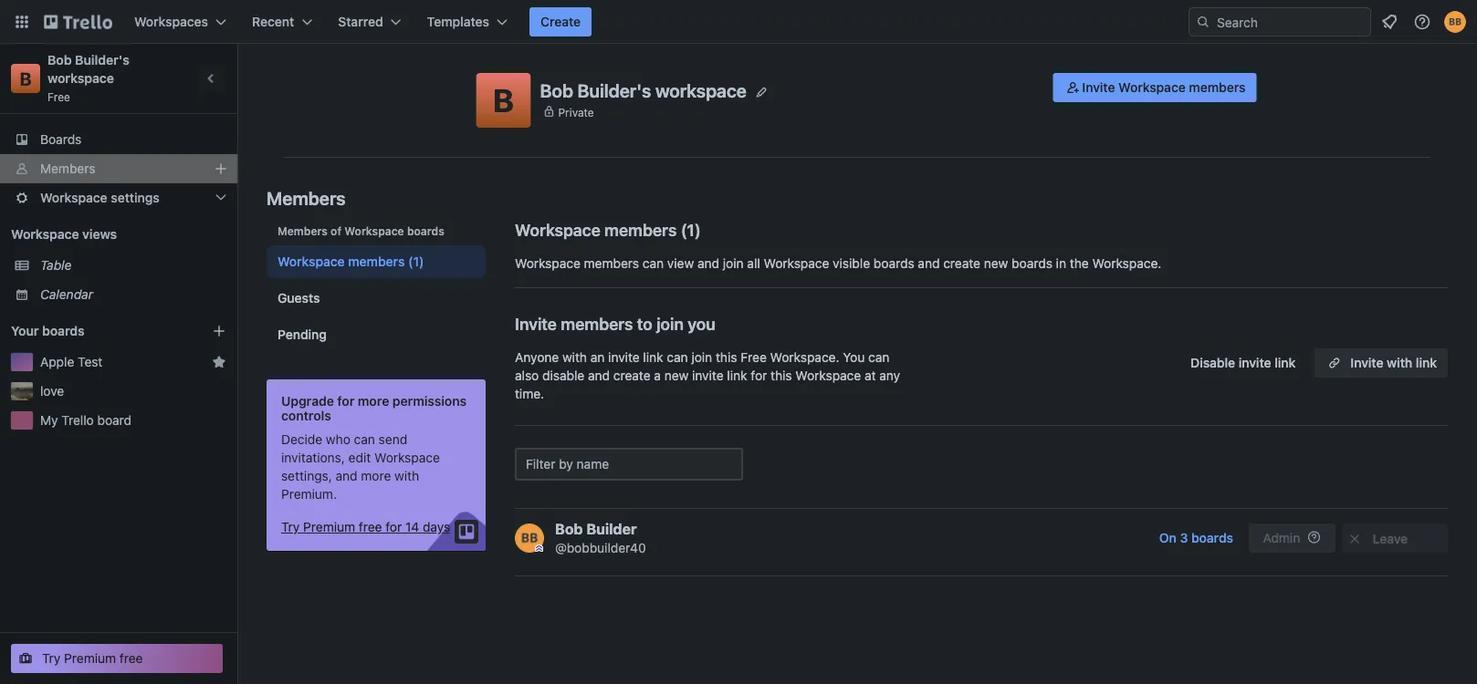 Task type: locate. For each thing, give the bounding box(es) containing it.
for inside button
[[386, 520, 402, 535]]

you
[[688, 314, 716, 334]]

with for invite
[[1387, 356, 1413, 371]]

invite right a
[[692, 368, 724, 384]]

new inside anyone with an invite link can join this free workspace. you can also disable and create a new invite link for this workspace at any time.
[[665, 368, 689, 384]]

0 vertical spatial members
[[40, 161, 95, 176]]

the
[[1070, 256, 1089, 271]]

0 vertical spatial bob
[[47, 53, 72, 68]]

workspace members left "(" at the top
[[515, 220, 677, 240]]

1 horizontal spatial create
[[943, 256, 981, 271]]

1 vertical spatial join
[[657, 314, 684, 334]]

your
[[11, 324, 39, 339]]

workspace right the b link
[[47, 71, 114, 86]]

1 horizontal spatial free
[[741, 350, 767, 365]]

0 horizontal spatial invite
[[515, 314, 557, 334]]

1 vertical spatial new
[[665, 368, 689, 384]]

0 vertical spatial workspace members
[[515, 220, 677, 240]]

1 horizontal spatial builder's
[[578, 80, 651, 101]]

b inside b button
[[493, 81, 514, 119]]

1 vertical spatial create
[[613, 368, 651, 384]]

b
[[20, 68, 32, 89], [493, 81, 514, 119]]

boards inside "link"
[[1192, 531, 1234, 546]]

bob for bob builder's workspace
[[540, 80, 573, 101]]

1 vertical spatial builder's
[[578, 80, 651, 101]]

templates
[[427, 14, 489, 29]]

workspace members
[[515, 220, 677, 240], [278, 254, 405, 269]]

create
[[943, 256, 981, 271], [613, 368, 651, 384]]

0 vertical spatial builder's
[[75, 53, 130, 68]]

0 vertical spatial free
[[47, 90, 70, 103]]

can up edit
[[354, 432, 375, 447]]

0 horizontal spatial new
[[665, 368, 689, 384]]

0 horizontal spatial create
[[613, 368, 651, 384]]

free for try premium free for 14 days
[[359, 520, 382, 535]]

templates button
[[416, 7, 519, 37]]

time.
[[515, 387, 544, 402]]

1 vertical spatial workspace members
[[278, 254, 405, 269]]

join right to
[[657, 314, 684, 334]]

2 vertical spatial invite
[[1351, 356, 1384, 371]]

recent button
[[241, 7, 324, 37]]

b left bob builder's workspace free
[[20, 68, 32, 89]]

more
[[358, 394, 389, 409], [361, 469, 391, 484]]

bob builder's workspace free
[[47, 53, 133, 103]]

1 horizontal spatial join
[[692, 350, 712, 365]]

0 horizontal spatial premium
[[64, 652, 116, 667]]

sm image
[[1064, 79, 1082, 97]]

builder's for bob builder's workspace free
[[75, 53, 130, 68]]

1 vertical spatial this
[[771, 368, 792, 384]]

bob inside bob builder @bobbuilder40
[[555, 521, 583, 538]]

b for the b link
[[20, 68, 32, 89]]

my
[[40, 413, 58, 428]]

on 3 boards link
[[1151, 524, 1242, 553]]

join left all on the top of page
[[723, 256, 744, 271]]

Filter by name text field
[[515, 448, 743, 481]]

with for anyone
[[562, 350, 587, 365]]

workspace.
[[1093, 256, 1162, 271], [770, 350, 840, 365]]

1 horizontal spatial b
[[493, 81, 514, 119]]

1 vertical spatial free
[[741, 350, 767, 365]]

0 horizontal spatial workspace.
[[770, 350, 840, 365]]

invite
[[608, 350, 640, 365], [1239, 356, 1272, 371], [692, 368, 724, 384]]

boards right the visible
[[874, 256, 915, 271]]

recent
[[252, 14, 294, 29]]

0 horizontal spatial this
[[716, 350, 737, 365]]

(1)
[[408, 254, 424, 269]]

and inside upgrade for more permissions controls decide who can send invitations, edit workspace settings, and more with premium.
[[336, 469, 358, 484]]

boards
[[40, 132, 82, 147]]

workspace inside upgrade for more permissions controls decide who can send invitations, edit workspace settings, and more with premium.
[[374, 451, 440, 466]]

boards up (1)
[[407, 225, 445, 237]]

bob inside bob builder's workspace free
[[47, 53, 72, 68]]

2 vertical spatial bob
[[555, 521, 583, 538]]

1 horizontal spatial invite
[[1082, 80, 1115, 95]]

back to home image
[[44, 7, 112, 37]]

also
[[515, 368, 539, 384]]

free
[[47, 90, 70, 103], [741, 350, 767, 365]]

workspace members down "of"
[[278, 254, 405, 269]]

1 vertical spatial workspace.
[[770, 350, 840, 365]]

builder's up the private
[[578, 80, 651, 101]]

0 notifications image
[[1379, 11, 1401, 33]]

0 vertical spatial premium
[[303, 520, 355, 535]]

0 vertical spatial workspace.
[[1093, 256, 1162, 271]]

0 horizontal spatial free
[[47, 90, 70, 103]]

try premium free
[[42, 652, 143, 667]]

my trello board
[[40, 413, 132, 428]]

workspace members can view and join all workspace visible boards and create new boards in the workspace.
[[515, 256, 1162, 271]]

upgrade for more permissions controls decide who can send invitations, edit workspace settings, and more with premium.
[[281, 394, 467, 502]]

2 vertical spatial join
[[692, 350, 712, 365]]

2 horizontal spatial invite
[[1239, 356, 1272, 371]]

new right a
[[665, 368, 689, 384]]

0 vertical spatial create
[[943, 256, 981, 271]]

1 horizontal spatial new
[[984, 256, 1008, 271]]

with inside anyone with an invite link can join this free workspace. you can also disable and create a new invite link for this workspace at any time.
[[562, 350, 587, 365]]

more up send
[[358, 394, 389, 409]]

1
[[687, 220, 695, 240]]

boards up apple at the left bottom of page
[[42, 324, 85, 339]]

with inside button
[[1387, 356, 1413, 371]]

0 horizontal spatial builder's
[[75, 53, 130, 68]]

search image
[[1196, 15, 1211, 29]]

can
[[643, 256, 664, 271], [667, 350, 688, 365], [868, 350, 890, 365], [354, 432, 375, 447]]

free inside bob builder's workspace free
[[47, 90, 70, 103]]

1 vertical spatial premium
[[64, 652, 116, 667]]

can down you
[[667, 350, 688, 365]]

can left view
[[643, 256, 664, 271]]

0 vertical spatial for
[[751, 368, 767, 384]]

invite right 'an'
[[608, 350, 640, 365]]

disable invite link button
[[1180, 349, 1307, 378]]

2 horizontal spatial join
[[723, 256, 744, 271]]

0 horizontal spatial workspace members
[[278, 254, 405, 269]]

0 horizontal spatial for
[[337, 394, 355, 409]]

controls
[[281, 409, 331, 424]]

workspaces
[[134, 14, 208, 29]]

primary element
[[0, 0, 1477, 44]]

0 horizontal spatial free
[[120, 652, 143, 667]]

workspaces button
[[123, 7, 237, 37]]

bob up the private
[[540, 80, 573, 101]]

anyone with an invite link can join this free workspace. you can also disable and create a new invite link for this workspace at any time.
[[515, 350, 900, 402]]

admin button
[[1249, 524, 1336, 553]]

try for try premium free
[[42, 652, 61, 667]]

0 horizontal spatial with
[[395, 469, 419, 484]]

bob for bob builder's workspace free
[[47, 53, 72, 68]]

members down the boards in the top left of the page
[[40, 161, 95, 176]]

days
[[423, 520, 450, 535]]

on
[[1160, 531, 1177, 546]]

and down edit
[[336, 469, 358, 484]]

invite for invite with link
[[1351, 356, 1384, 371]]

and right the visible
[[918, 256, 940, 271]]

pending link
[[267, 319, 486, 352]]

boards right the 3
[[1192, 531, 1234, 546]]

leave
[[1373, 532, 1408, 547]]

members up invite members to join you
[[584, 256, 639, 271]]

calendar
[[40, 287, 93, 302]]

invite for invite members to join you
[[515, 314, 557, 334]]

bob for bob builder @bobbuilder40
[[555, 521, 583, 538]]

invite with link button
[[1314, 349, 1448, 378]]

free
[[359, 520, 382, 535], [120, 652, 143, 667]]

new left in
[[984, 256, 1008, 271]]

boards
[[407, 225, 445, 237], [874, 256, 915, 271], [1012, 256, 1053, 271], [42, 324, 85, 339], [1192, 531, 1234, 546]]

and
[[698, 256, 720, 271], [918, 256, 940, 271], [588, 368, 610, 384], [336, 469, 358, 484]]

0 horizontal spatial b
[[20, 68, 32, 89]]

bob builder (bobbuilder40) image
[[1445, 11, 1466, 33]]

1 vertical spatial for
[[337, 394, 355, 409]]

0 vertical spatial this
[[716, 350, 737, 365]]

2 horizontal spatial invite
[[1351, 356, 1384, 371]]

builder's inside bob builder's workspace free
[[75, 53, 130, 68]]

builder
[[587, 521, 637, 538]]

1 horizontal spatial with
[[562, 350, 587, 365]]

bob right the b link
[[47, 53, 72, 68]]

workspace down primary element
[[656, 80, 747, 101]]

builder's down back to home image
[[75, 53, 130, 68]]

bob builder's workspace link
[[47, 53, 133, 86]]

1 vertical spatial bob
[[540, 80, 573, 101]]

1 horizontal spatial free
[[359, 520, 382, 535]]

for
[[751, 368, 767, 384], [337, 394, 355, 409], [386, 520, 402, 535]]

1 horizontal spatial workspace.
[[1093, 256, 1162, 271]]

2 vertical spatial for
[[386, 520, 402, 535]]

b left the private
[[493, 81, 514, 119]]

1 horizontal spatial for
[[386, 520, 402, 535]]

premium inside try premium free button
[[64, 652, 116, 667]]

link
[[643, 350, 663, 365], [1275, 356, 1296, 371], [1416, 356, 1437, 371], [727, 368, 747, 384]]

and inside anyone with an invite link can join this free workspace. you can also disable and create a new invite link for this workspace at any time.
[[588, 368, 610, 384]]

premium for try premium free
[[64, 652, 116, 667]]

more down edit
[[361, 469, 391, 484]]

and down 'an'
[[588, 368, 610, 384]]

try
[[281, 520, 300, 535], [42, 652, 61, 667]]

members down the search icon
[[1189, 80, 1246, 95]]

members
[[1189, 80, 1246, 95], [605, 220, 677, 240], [348, 254, 405, 269], [584, 256, 639, 271], [561, 314, 633, 334]]

1 vertical spatial try
[[42, 652, 61, 667]]

workspace
[[47, 71, 114, 86], [656, 80, 747, 101]]

workspace. left you
[[770, 350, 840, 365]]

join
[[723, 256, 744, 271], [657, 314, 684, 334], [692, 350, 712, 365]]

members left "of"
[[278, 225, 328, 237]]

invite right 'disable'
[[1239, 356, 1272, 371]]

workspace inside bob builder's workspace free
[[47, 71, 114, 86]]

workspace navigation collapse icon image
[[199, 66, 225, 91]]

0 vertical spatial new
[[984, 256, 1008, 271]]

0 horizontal spatial workspace
[[47, 71, 114, 86]]

2 horizontal spatial with
[[1387, 356, 1413, 371]]

1 horizontal spatial premium
[[303, 520, 355, 535]]

and right view
[[698, 256, 720, 271]]

0 vertical spatial free
[[359, 520, 382, 535]]

1 vertical spatial free
[[120, 652, 143, 667]]

0 horizontal spatial try
[[42, 652, 61, 667]]

bob up @bobbuilder40
[[555, 521, 583, 538]]

invite
[[1082, 80, 1115, 95], [515, 314, 557, 334], [1351, 356, 1384, 371]]

members left "(" at the top
[[605, 220, 677, 240]]

2 horizontal spatial for
[[751, 368, 767, 384]]

permissions
[[392, 394, 467, 409]]

0 horizontal spatial invite
[[608, 350, 640, 365]]

members up "of"
[[267, 187, 346, 209]]

1 horizontal spatial try
[[281, 520, 300, 535]]

1 horizontal spatial workspace
[[656, 80, 747, 101]]

workspace views
[[11, 227, 117, 242]]

join down you
[[692, 350, 712, 365]]

0 vertical spatial invite
[[1082, 80, 1115, 95]]

1 vertical spatial invite
[[515, 314, 557, 334]]

invite workspace members
[[1082, 80, 1246, 95]]

for inside anyone with an invite link can join this free workspace. you can also disable and create a new invite link for this workspace at any time.
[[751, 368, 767, 384]]

premium inside try premium free for 14 days button
[[303, 520, 355, 535]]

0 vertical spatial try
[[281, 520, 300, 535]]

an
[[591, 350, 605, 365]]

workspace. right the
[[1093, 256, 1162, 271]]



Task type: vqa. For each thing, say whether or not it's contained in the screenshot.
free for Try Premium free for 14 days
yes



Task type: describe. For each thing, give the bounding box(es) containing it.
your boards with 3 items element
[[11, 321, 184, 342]]

pending
[[278, 327, 327, 342]]

send
[[379, 432, 407, 447]]

create inside anyone with an invite link can join this free workspace. you can also disable and create a new invite link for this workspace at any time.
[[613, 368, 651, 384]]

love link
[[40, 383, 226, 401]]

workspace settings
[[40, 190, 160, 205]]

try premium free for 14 days
[[281, 520, 450, 535]]

workspace settings button
[[0, 184, 237, 213]]

add board image
[[212, 324, 226, 339]]

14
[[405, 520, 419, 535]]

visible
[[833, 256, 870, 271]]

1 horizontal spatial workspace members
[[515, 220, 677, 240]]

premium.
[[281, 487, 337, 502]]

workspace. inside anyone with an invite link can join this free workspace. you can also disable and create a new invite link for this workspace at any time.
[[770, 350, 840, 365]]

workspace inside anyone with an invite link can join this free workspace. you can also disable and create a new invite link for this workspace at any time.
[[796, 368, 861, 384]]

my trello board link
[[40, 412, 226, 430]]

invitations,
[[281, 451, 345, 466]]

try premium free for 14 days button
[[281, 519, 450, 537]]

apple test link
[[40, 353, 205, 372]]

table link
[[40, 257, 226, 275]]

settings,
[[281, 469, 332, 484]]

leave link
[[1343, 524, 1448, 553]]

can up at
[[868, 350, 890, 365]]

decide
[[281, 432, 322, 447]]

sm image
[[1346, 531, 1364, 549]]

free for try premium free
[[120, 652, 143, 667]]

disable invite link
[[1191, 356, 1296, 371]]

0 vertical spatial more
[[358, 394, 389, 409]]

bob builder's workspace
[[540, 80, 747, 101]]

view
[[667, 256, 694, 271]]

guests link
[[267, 282, 486, 315]]

apple test
[[40, 355, 103, 370]]

b button
[[476, 73, 531, 128]]

workspace inside dropdown button
[[40, 190, 107, 205]]

0 vertical spatial join
[[723, 256, 744, 271]]

starred button
[[327, 7, 412, 37]]

for inside upgrade for more permissions controls decide who can send invitations, edit workspace settings, and more with premium.
[[337, 394, 355, 409]]

invite with link
[[1351, 356, 1437, 371]]

@bobbuilder40
[[555, 541, 646, 556]]

members link
[[0, 154, 237, 184]]

bob builder @bobbuilder40
[[555, 521, 646, 556]]

at
[[865, 368, 876, 384]]

members of workspace boards
[[278, 225, 445, 237]]

you
[[843, 350, 865, 365]]

free inside anyone with an invite link can join this free workspace. you can also disable and create a new invite link for this workspace at any time.
[[741, 350, 767, 365]]

starred icon image
[[212, 355, 226, 370]]

1 vertical spatial members
[[267, 187, 346, 209]]

2 vertical spatial members
[[278, 225, 328, 237]]

your boards
[[11, 324, 85, 339]]

3
[[1180, 531, 1188, 546]]

create
[[541, 14, 581, 29]]

create button
[[530, 7, 592, 37]]

open information menu image
[[1414, 13, 1432, 31]]

disable
[[542, 368, 585, 384]]

with inside upgrade for more permissions controls decide who can send invitations, edit workspace settings, and more with premium.
[[395, 469, 419, 484]]

guests
[[278, 291, 320, 306]]

1 vertical spatial more
[[361, 469, 391, 484]]

members down members of workspace boards
[[348, 254, 405, 269]]

invite members to join you
[[515, 314, 716, 334]]

try for try premium free for 14 days
[[281, 520, 300, 535]]

of
[[331, 225, 342, 237]]

all
[[747, 256, 760, 271]]

invite inside button
[[1239, 356, 1272, 371]]

join inside anyone with an invite link can join this free workspace. you can also disable and create a new invite link for this workspace at any time.
[[692, 350, 712, 365]]

trello
[[61, 413, 94, 428]]

0 horizontal spatial join
[[657, 314, 684, 334]]

settings
[[111, 190, 160, 205]]

on 3 boards
[[1160, 531, 1234, 546]]

members up 'an'
[[561, 314, 633, 334]]

can inside upgrade for more permissions controls decide who can send invitations, edit workspace settings, and more with premium.
[[354, 432, 375, 447]]

Search field
[[1211, 8, 1371, 36]]

workspace inside button
[[1119, 80, 1186, 95]]

board
[[97, 413, 132, 428]]

builder's for bob builder's workspace
[[578, 80, 651, 101]]

)
[[695, 220, 701, 240]]

invite for invite workspace members
[[1082, 80, 1115, 95]]

edit
[[349, 451, 371, 466]]

anyone
[[515, 350, 559, 365]]

b for b button
[[493, 81, 514, 119]]

any
[[880, 368, 900, 384]]

a
[[654, 368, 661, 384]]

views
[[82, 227, 117, 242]]

to
[[637, 314, 653, 334]]

workspace for bob builder's workspace free
[[47, 71, 114, 86]]

starred
[[338, 14, 383, 29]]

1 horizontal spatial this
[[771, 368, 792, 384]]

b link
[[11, 64, 40, 93]]

in
[[1056, 256, 1067, 271]]

test
[[78, 355, 103, 370]]

disable
[[1191, 356, 1236, 371]]

boards left in
[[1012, 256, 1053, 271]]

invite workspace members button
[[1053, 73, 1257, 102]]

(
[[681, 220, 687, 240]]

private
[[558, 106, 594, 118]]

try premium free button
[[11, 645, 223, 674]]

( 1 )
[[681, 220, 701, 240]]

calendar link
[[40, 286, 226, 304]]

apple
[[40, 355, 74, 370]]

upgrade
[[281, 394, 334, 409]]

admin
[[1263, 531, 1301, 546]]

who
[[326, 432, 351, 447]]

workspace for bob builder's workspace
[[656, 80, 747, 101]]

love
[[40, 384, 64, 399]]

members inside button
[[1189, 80, 1246, 95]]

1 horizontal spatial invite
[[692, 368, 724, 384]]

premium for try premium free for 14 days
[[303, 520, 355, 535]]

boards link
[[0, 125, 237, 154]]

this member is an admin of this workspace. image
[[535, 545, 543, 553]]

table
[[40, 258, 72, 273]]



